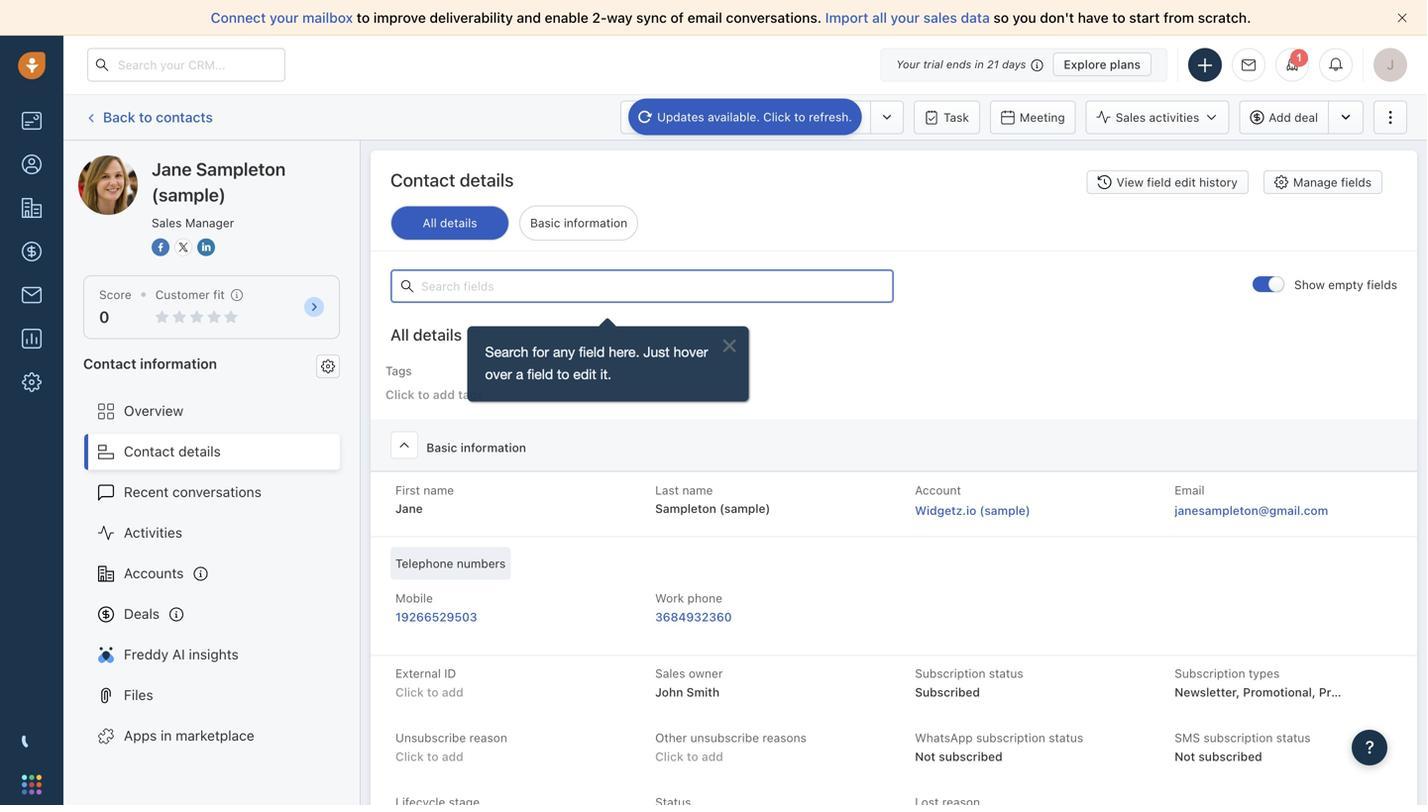 Task type: describe. For each thing, give the bounding box(es) containing it.
1
[[1297, 52, 1303, 64]]

updates available. click to refresh.
[[657, 110, 852, 124]]

freshworks switcher image
[[22, 776, 42, 795]]

view field edit history
[[1117, 175, 1238, 189]]

add
[[1269, 110, 1292, 124]]

work
[[655, 592, 684, 606]]

other
[[655, 732, 687, 746]]

add deal button
[[1239, 101, 1328, 134]]

enable
[[545, 9, 589, 26]]

deliverability
[[430, 9, 513, 26]]

accounts
[[124, 566, 184, 582]]

email button
[[620, 101, 691, 134]]

status inside subscription status subscribed
[[989, 667, 1024, 681]]

1 horizontal spatial information
[[461, 441, 526, 455]]

edit
[[1175, 175, 1196, 189]]

contact information
[[83, 356, 217, 372]]

smith
[[687, 686, 720, 700]]

sales for sales manager
[[152, 216, 182, 230]]

history
[[1200, 175, 1238, 189]]

sales owner john smith
[[655, 667, 723, 700]]

task button
[[914, 101, 980, 134]]

your
[[897, 58, 920, 71]]

numbers
[[457, 557, 506, 571]]

score
[[99, 288, 132, 302]]

start
[[1130, 9, 1160, 26]]

to inside updates available. click to refresh. link
[[794, 110, 806, 124]]

sales activities
[[1116, 110, 1200, 124]]

mobile 19266529503
[[396, 592, 477, 624]]

2 your from the left
[[891, 9, 920, 26]]

click inside the other unsubscribe reasons click to add
[[655, 750, 684, 764]]

of
[[671, 9, 684, 26]]

owner
[[689, 667, 723, 681]]

sms for sms
[[835, 111, 861, 124]]

sms for sms subscription status not subscribed
[[1175, 732, 1201, 746]]

trial
[[924, 58, 944, 71]]

2 vertical spatial contact
[[124, 444, 175, 460]]

all
[[873, 9, 887, 26]]

import
[[826, 9, 869, 26]]

sms button
[[805, 101, 871, 134]]

email for email janesampleton@gmail.com
[[1175, 484, 1205, 498]]

to inside the back to contacts link
[[139, 109, 152, 125]]

mailbox
[[302, 9, 353, 26]]

not for whatsapp subscription status not subscribed
[[915, 750, 936, 764]]

(sample) up manager
[[224, 155, 281, 172]]

click for unsubscribe
[[396, 750, 424, 764]]

sampleton up manager
[[196, 159, 286, 180]]

0 vertical spatial basic
[[530, 216, 561, 230]]

reason
[[470, 732, 507, 746]]

19266529503
[[396, 610, 477, 624]]

your trial ends in 21 days
[[897, 58, 1026, 71]]

view field edit history button
[[1087, 171, 1249, 194]]

subscription for subscription types
[[1175, 667, 1246, 681]]

view
[[1117, 175, 1144, 189]]

recent conversations
[[124, 484, 262, 501]]

janesampleton@gmail.com link
[[1175, 501, 1329, 521]]

way
[[607, 9, 633, 26]]

mng settings image
[[321, 360, 335, 374]]

subscription for whatsapp
[[976, 732, 1046, 746]]

deals
[[124, 606, 160, 623]]

subscription status subscribed
[[915, 667, 1024, 700]]

so
[[994, 9, 1009, 26]]

sampleton down contacts
[[152, 155, 221, 172]]

jane sampleton (sample) up manager
[[152, 159, 286, 206]]

mobile
[[396, 592, 433, 606]]

whatsapp
[[915, 732, 973, 746]]

account widgetz.io (sample)
[[915, 484, 1031, 518]]

conversations
[[172, 484, 262, 501]]

(sample) up sales manager
[[152, 184, 226, 206]]

work phone 3684932360
[[655, 592, 732, 624]]

activities
[[124, 525, 182, 541]]

account
[[915, 484, 961, 498]]

overview
[[124, 403, 184, 419]]

call button
[[701, 101, 762, 134]]

0 horizontal spatial all
[[391, 326, 409, 344]]

1 vertical spatial contact
[[83, 356, 136, 372]]

last
[[655, 484, 679, 498]]

explore
[[1064, 57, 1107, 71]]

1 horizontal spatial tags
[[458, 388, 484, 402]]

score 0
[[99, 288, 132, 327]]

sales for sales activities
[[1116, 110, 1146, 124]]

back
[[103, 109, 135, 125]]

show
[[1295, 278, 1325, 292]]

and
[[517, 9, 541, 26]]

to right the mailbox
[[357, 9, 370, 26]]

reasons
[[763, 732, 807, 746]]

0 vertical spatial all
[[423, 216, 437, 230]]

0 vertical spatial in
[[975, 58, 984, 71]]

don't
[[1040, 9, 1075, 26]]

customer
[[155, 288, 210, 302]]

add deal
[[1269, 110, 1319, 124]]

back to contacts link
[[83, 102, 214, 133]]

you
[[1013, 9, 1037, 26]]

add inside tags click to add tags
[[433, 388, 455, 402]]

19266529503 link
[[396, 610, 477, 624]]

freddy ai insights
[[124, 647, 239, 663]]

email
[[688, 9, 723, 26]]

send email image
[[1242, 59, 1256, 72]]

to inside external id click to add
[[427, 686, 439, 700]]

Search fields text field
[[391, 270, 894, 303]]

sampleton inside last name sampleton (sample)
[[655, 502, 717, 516]]

telephone
[[396, 557, 454, 571]]

widgetz.io (sample) link
[[915, 504, 1031, 518]]

telephone numbers
[[396, 557, 506, 571]]

name for first name
[[424, 484, 454, 498]]

apps
[[124, 728, 157, 745]]

phone
[[688, 592, 723, 606]]



Task type: vqa. For each thing, say whether or not it's contained in the screenshot.
the right your
yes



Task type: locate. For each thing, give the bounding box(es) containing it.
2-
[[592, 9, 607, 26]]

2 not from the left
[[1175, 750, 1196, 764]]

subscribed for sms
[[1199, 750, 1263, 764]]

click right call
[[764, 110, 791, 124]]

1 horizontal spatial basic information
[[530, 216, 628, 230]]

in left 21
[[975, 58, 984, 71]]

subscription left types
[[1175, 667, 1246, 681]]

jane
[[118, 155, 149, 172], [152, 159, 192, 180], [396, 502, 423, 516]]

fields right manage
[[1341, 175, 1372, 189]]

1 horizontal spatial sms
[[1175, 732, 1201, 746]]

jane down the back to contacts link
[[118, 155, 149, 172]]

sms inside 'sms subscription status not subscribed'
[[1175, 732, 1201, 746]]

1 horizontal spatial subscription
[[1175, 667, 1246, 681]]

21
[[987, 58, 999, 71]]

apps in marketplace
[[124, 728, 255, 745]]

click down other
[[655, 750, 684, 764]]

basic information up search fields text box
[[530, 216, 628, 230]]

files
[[124, 688, 153, 704]]

data
[[961, 9, 990, 26]]

sales
[[924, 9, 957, 26]]

hotspot (open by clicking or pressing space/enter) alert dialog
[[464, 312, 752, 406]]

click down unsubscribe at bottom
[[396, 750, 424, 764]]

0 vertical spatial basic information
[[530, 216, 628, 230]]

to inside the other unsubscribe reasons click to add
[[687, 750, 699, 764]]

manage
[[1294, 175, 1338, 189]]

subscription inside subscription status subscribed
[[915, 667, 986, 681]]

1 your from the left
[[270, 9, 299, 26]]

name
[[424, 484, 454, 498], [683, 484, 713, 498]]

(sample) up phone
[[720, 502, 771, 516]]

1 name from the left
[[424, 484, 454, 498]]

1 horizontal spatial name
[[683, 484, 713, 498]]

1 vertical spatial basic information
[[427, 441, 526, 455]]

your
[[270, 9, 299, 26], [891, 9, 920, 26]]

have
[[1078, 9, 1109, 26]]

your right all at the right top
[[891, 9, 920, 26]]

last name sampleton (sample)
[[655, 484, 771, 516]]

connect your mailbox link
[[211, 9, 357, 26]]

subscription inside 'sms subscription status not subscribed'
[[1204, 732, 1273, 746]]

jane inside first name jane
[[396, 502, 423, 516]]

sales up john
[[655, 667, 686, 681]]

sms
[[835, 111, 861, 124], [1175, 732, 1201, 746]]

not
[[915, 750, 936, 764], [1175, 750, 1196, 764]]

1 vertical spatial sms
[[1175, 732, 1201, 746]]

basic information up first name jane
[[427, 441, 526, 455]]

(sample) right widgetz.io
[[980, 504, 1031, 518]]

insights
[[189, 647, 239, 663]]

recent
[[124, 484, 169, 501]]

meeting button
[[990, 101, 1076, 134]]

all
[[423, 216, 437, 230], [391, 326, 409, 344]]

2 vertical spatial sales
[[655, 667, 686, 681]]

subscription for sms
[[1204, 732, 1273, 746]]

1 horizontal spatial email
[[1175, 484, 1205, 498]]

0 horizontal spatial subscription
[[976, 732, 1046, 746]]

ends
[[947, 58, 972, 71]]

explore plans
[[1064, 57, 1141, 71]]

subscribed inside whatsapp subscription status not subscribed
[[939, 750, 1003, 764]]

sync
[[636, 9, 667, 26]]

activities
[[1150, 110, 1200, 124]]

whatsapp subscription status not subscribed
[[915, 732, 1084, 764]]

tags click to add tags
[[386, 364, 484, 402]]

subscribed down "subscription types"
[[1199, 750, 1263, 764]]

updates available. click to refresh. link
[[629, 99, 862, 135]]

0 vertical spatial all details
[[423, 216, 477, 230]]

1 vertical spatial fields
[[1367, 278, 1398, 292]]

0 button
[[99, 308, 109, 327]]

ai
[[172, 647, 185, 663]]

1 vertical spatial in
[[161, 728, 172, 745]]

to inside tags click to add tags
[[418, 388, 430, 402]]

email inside email janesampleton@gmail.com
[[1175, 484, 1205, 498]]

click up first
[[386, 388, 415, 402]]

not inside whatsapp subscription status not subscribed
[[915, 750, 936, 764]]

add inside the other unsubscribe reasons click to add
[[702, 750, 723, 764]]

0 horizontal spatial name
[[424, 484, 454, 498]]

click for updates
[[764, 110, 791, 124]]

click inside tags click to add tags
[[386, 388, 415, 402]]

sms subscription status not subscribed
[[1175, 732, 1311, 764]]

in right 'apps'
[[161, 728, 172, 745]]

sales left activities
[[1116, 110, 1146, 124]]

1 vertical spatial contact details
[[124, 444, 221, 460]]

1 horizontal spatial basic
[[530, 216, 561, 230]]

subscription for subscription status subscribed
[[915, 667, 986, 681]]

updates
[[657, 110, 705, 124]]

not inside 'sms subscription status not subscribed'
[[1175, 750, 1196, 764]]

add inside unsubscribe reason click to add
[[442, 750, 464, 764]]

0 vertical spatial sms
[[835, 111, 861, 124]]

1 vertical spatial information
[[140, 356, 217, 372]]

2 horizontal spatial sales
[[1116, 110, 1146, 124]]

freddy
[[124, 647, 169, 663]]

1 subscription from the left
[[915, 667, 986, 681]]

external id click to add
[[396, 667, 464, 700]]

0 horizontal spatial sales
[[152, 216, 182, 230]]

unsubscribe
[[396, 732, 466, 746]]

2 horizontal spatial information
[[564, 216, 628, 230]]

click inside external id click to add
[[396, 686, 424, 700]]

status inside 'sms subscription status not subscribed'
[[1277, 732, 1311, 746]]

meeting
[[1020, 111, 1065, 124]]

information down tags click to add tags
[[461, 441, 526, 455]]

3684932360 link
[[655, 610, 732, 624]]

sampleton down the last at bottom
[[655, 502, 717, 516]]

1 horizontal spatial jane
[[152, 159, 192, 180]]

status for whatsapp
[[1049, 732, 1084, 746]]

explore plans link
[[1053, 53, 1152, 76]]

to down other
[[687, 750, 699, 764]]

2 subscription from the left
[[1175, 667, 1246, 681]]

name for last name
[[683, 484, 713, 498]]

information up overview
[[140, 356, 217, 372]]

1 horizontal spatial status
[[1049, 732, 1084, 746]]

basic
[[530, 216, 561, 230], [427, 441, 458, 455]]

your left the mailbox
[[270, 9, 299, 26]]

fields
[[1341, 175, 1372, 189], [1367, 278, 1398, 292]]

subscription types
[[1175, 667, 1280, 681]]

sales left manager
[[152, 216, 182, 230]]

1 horizontal spatial all
[[423, 216, 437, 230]]

0 horizontal spatial email
[[650, 111, 680, 124]]

available.
[[708, 110, 760, 124]]

1 horizontal spatial your
[[891, 9, 920, 26]]

email inside button
[[650, 111, 680, 124]]

scratch.
[[1198, 9, 1252, 26]]

0 horizontal spatial not
[[915, 750, 936, 764]]

connect your mailbox to improve deliverability and enable 2-way sync of email conversations. import all your sales data so you don't have to start from scratch.
[[211, 9, 1252, 26]]

1 vertical spatial tags
[[458, 388, 484, 402]]

subscription
[[976, 732, 1046, 746], [1204, 732, 1273, 746]]

manager
[[185, 216, 234, 230]]

not for sms subscription status not subscribed
[[1175, 750, 1196, 764]]

email up janesampleton@gmail.com
[[1175, 484, 1205, 498]]

(sample) inside last name sampleton (sample)
[[720, 502, 771, 516]]

to inside unsubscribe reason click to add
[[427, 750, 439, 764]]

0 vertical spatial sales
[[1116, 110, 1146, 124]]

1 subscribed from the left
[[939, 750, 1003, 764]]

email for email
[[650, 111, 680, 124]]

to right "back"
[[139, 109, 152, 125]]

fields right the empty
[[1367, 278, 1398, 292]]

1 horizontal spatial subscription
[[1204, 732, 1273, 746]]

0 vertical spatial information
[[564, 216, 628, 230]]

manage fields
[[1294, 175, 1372, 189]]

2 subscribed from the left
[[1199, 750, 1263, 764]]

back to contacts
[[103, 109, 213, 125]]

1 not from the left
[[915, 750, 936, 764]]

not down whatsapp
[[915, 750, 936, 764]]

(sample) inside account widgetz.io (sample)
[[980, 504, 1031, 518]]

1 vertical spatial sales
[[152, 216, 182, 230]]

add inside external id click to add
[[442, 686, 464, 700]]

status inside whatsapp subscription status not subscribed
[[1049, 732, 1084, 746]]

tags
[[386, 364, 412, 378], [458, 388, 484, 402]]

1 vertical spatial basic
[[427, 441, 458, 455]]

types
[[1249, 667, 1280, 681]]

name inside first name jane
[[424, 484, 454, 498]]

0 horizontal spatial subscribed
[[939, 750, 1003, 764]]

1 horizontal spatial contact details
[[391, 170, 514, 191]]

1 vertical spatial all details
[[391, 326, 462, 344]]

subscription right whatsapp
[[976, 732, 1046, 746]]

subscription up subscribed
[[915, 667, 986, 681]]

0 horizontal spatial contact details
[[124, 444, 221, 460]]

jane sampleton (sample) down contacts
[[118, 155, 281, 172]]

to left the refresh.
[[794, 110, 806, 124]]

0 horizontal spatial sms
[[835, 111, 861, 124]]

1 vertical spatial email
[[1175, 484, 1205, 498]]

all details
[[423, 216, 477, 230], [391, 326, 462, 344]]

janesampleton@gmail.com
[[1175, 504, 1329, 518]]

1 subscription from the left
[[976, 732, 1046, 746]]

fields inside manage fields button
[[1341, 175, 1372, 189]]

close image
[[1398, 13, 1408, 23]]

name right the last at bottom
[[683, 484, 713, 498]]

customer fit
[[155, 288, 225, 302]]

click down external
[[396, 686, 424, 700]]

subscribed down whatsapp
[[939, 750, 1003, 764]]

sms inside button
[[835, 111, 861, 124]]

click inside unsubscribe reason click to add
[[396, 750, 424, 764]]

task
[[944, 111, 969, 124]]

0 horizontal spatial subscription
[[915, 667, 986, 681]]

2 horizontal spatial jane
[[396, 502, 423, 516]]

0 horizontal spatial status
[[989, 667, 1024, 681]]

other unsubscribe reasons click to add
[[655, 732, 807, 764]]

0 vertical spatial tags
[[386, 364, 412, 378]]

information up search fields text box
[[564, 216, 628, 230]]

subscription down "subscription types"
[[1204, 732, 1273, 746]]

contact details
[[391, 170, 514, 191], [124, 444, 221, 460]]

john
[[655, 686, 683, 700]]

1 horizontal spatial sales
[[655, 667, 686, 681]]

jane inside "jane sampleton (sample)"
[[152, 159, 192, 180]]

not down "subscription types"
[[1175, 750, 1196, 764]]

0 horizontal spatial jane
[[118, 155, 149, 172]]

field
[[1147, 175, 1172, 189]]

2 name from the left
[[683, 484, 713, 498]]

unsubscribe reason click to add
[[396, 732, 507, 764]]

1 horizontal spatial subscribed
[[1199, 750, 1263, 764]]

id
[[444, 667, 456, 681]]

1 horizontal spatial not
[[1175, 750, 1196, 764]]

sales inside the sales owner john smith
[[655, 667, 686, 681]]

0 vertical spatial fields
[[1341, 175, 1372, 189]]

0 horizontal spatial your
[[270, 9, 299, 26]]

add
[[433, 388, 455, 402], [442, 686, 464, 700], [442, 750, 464, 764], [702, 750, 723, 764]]

contacts
[[156, 109, 213, 125]]

1 vertical spatial all
[[391, 326, 409, 344]]

connect
[[211, 9, 266, 26]]

status for sms
[[1277, 732, 1311, 746]]

Search your CRM... text field
[[87, 48, 286, 82]]

0 horizontal spatial in
[[161, 728, 172, 745]]

jane down contacts
[[152, 159, 192, 180]]

0 vertical spatial contact
[[391, 170, 455, 191]]

jane down first
[[396, 502, 423, 516]]

0 horizontal spatial information
[[140, 356, 217, 372]]

to down unsubscribe at bottom
[[427, 750, 439, 764]]

call
[[731, 111, 752, 124]]

show empty fields
[[1295, 278, 1398, 292]]

plans
[[1110, 57, 1141, 71]]

name inside last name sampleton (sample)
[[683, 484, 713, 498]]

1 horizontal spatial in
[[975, 58, 984, 71]]

jane sampleton (sample)
[[118, 155, 281, 172], [152, 159, 286, 206]]

click
[[764, 110, 791, 124], [386, 388, 415, 402], [396, 686, 424, 700], [396, 750, 424, 764], [655, 750, 684, 764]]

sales manager
[[152, 216, 234, 230]]

2 vertical spatial information
[[461, 441, 526, 455]]

conversations.
[[726, 9, 822, 26]]

to up first
[[418, 388, 430, 402]]

1 link
[[1276, 48, 1310, 82]]

click for external
[[396, 686, 424, 700]]

to down external
[[427, 686, 439, 700]]

0 horizontal spatial basic
[[427, 441, 458, 455]]

2 horizontal spatial status
[[1277, 732, 1311, 746]]

days
[[1002, 58, 1026, 71]]

first name jane
[[396, 484, 454, 516]]

0 vertical spatial email
[[650, 111, 680, 124]]

email left "call" button
[[650, 111, 680, 124]]

subscribed for whatsapp
[[939, 750, 1003, 764]]

name right first
[[424, 484, 454, 498]]

manage fields button
[[1264, 171, 1383, 194]]

improve
[[374, 9, 426, 26]]

0 horizontal spatial tags
[[386, 364, 412, 378]]

0 horizontal spatial basic information
[[427, 441, 526, 455]]

subscribed inside 'sms subscription status not subscribed'
[[1199, 750, 1263, 764]]

0 vertical spatial contact details
[[391, 170, 514, 191]]

2 subscription from the left
[[1204, 732, 1273, 746]]

to left start
[[1113, 9, 1126, 26]]

subscription inside whatsapp subscription status not subscribed
[[976, 732, 1046, 746]]



